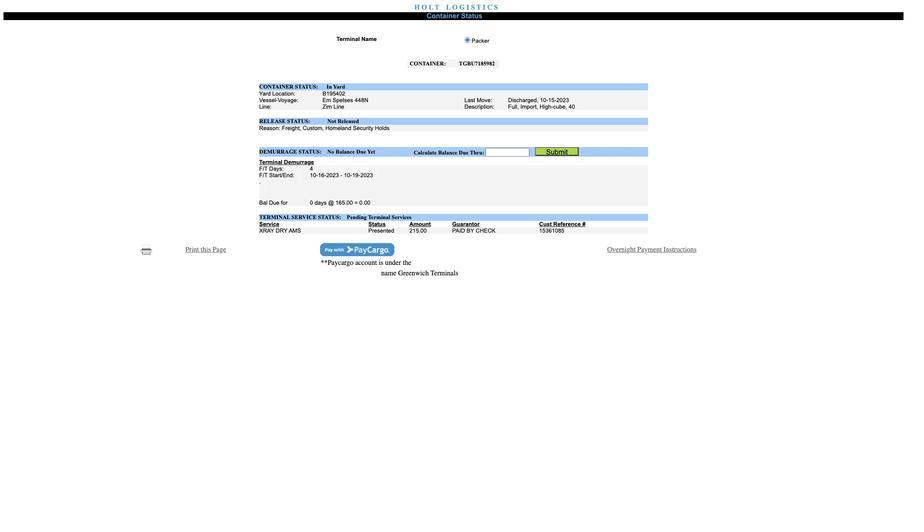 Task type: describe. For each thing, give the bounding box(es) containing it.
location:
[[272, 90, 295, 97]]

2 s from the left
[[494, 3, 498, 11]]

by
[[467, 228, 474, 234]]

discharged,
[[508, 97, 538, 104]]

zim
[[323, 104, 332, 110]]

services
[[392, 214, 412, 221]]

.
[[259, 179, 261, 185]]

10-16-2023  -  10-19-2023
[[310, 172, 373, 179]]

days
[[315, 200, 327, 206]]

terminals
[[431, 269, 458, 277]]

demurrage
[[284, 159, 314, 166]]

terminal service status:      pending terminal services
[[259, 214, 412, 221]]

1 vertical spatial status
[[368, 221, 386, 228]]

presented
[[368, 228, 394, 234]]

thru:
[[470, 149, 484, 156]]

pending
[[347, 214, 367, 221]]

g
[[459, 3, 465, 11]]

account
[[355, 259, 377, 267]]

description:
[[464, 104, 494, 110]]

high-
[[540, 104, 553, 110]]

40
[[569, 104, 575, 110]]

dry
[[276, 228, 288, 234]]

for
[[281, 200, 288, 206]]

em
[[323, 97, 331, 104]]

bal
[[259, 200, 267, 206]]

@
[[328, 200, 334, 206]]

15-
[[548, 97, 556, 104]]

19-
[[352, 172, 360, 179]]

print
[[185, 246, 199, 254]]

448n
[[355, 97, 368, 104]]

start/end:
[[269, 172, 294, 179]]

0 vertical spatial yard
[[333, 83, 345, 90]]

t    l
[[435, 3, 451, 11]]

cust
[[539, 221, 552, 228]]

c
[[487, 3, 492, 11]]

vessel-voyage:
[[259, 97, 298, 104]]

name
[[381, 269, 396, 277]]

h          o l t    l o g i s t i c s container          status
[[414, 3, 498, 20]]

1 horizontal spatial balance
[[438, 149, 457, 156]]

-
[[341, 172, 342, 179]]

the
[[403, 259, 411, 267]]

terminal for terminal name
[[337, 36, 360, 42]]

container status:      in yard
[[259, 83, 345, 90]]

container
[[427, 12, 459, 20]]

paid by check
[[452, 228, 496, 234]]

this
[[201, 246, 211, 254]]

overnight payment instructions
[[607, 246, 697, 254]]

1 horizontal spatial 2023
[[360, 172, 373, 179]]

guarantor
[[452, 221, 480, 228]]

215.00
[[409, 228, 427, 234]]

1 horizontal spatial due
[[356, 148, 366, 155]]

in
[[327, 83, 332, 90]]

f/t days:
[[259, 166, 284, 172]]

terminal for terminal demurrage
[[259, 159, 282, 166]]

zim line
[[323, 104, 344, 110]]

2 o from the left
[[452, 3, 458, 11]]

page
[[213, 246, 226, 254]]

payment
[[637, 246, 662, 254]]

release status:            not released reason: freight, custom, homeland security holds
[[259, 118, 390, 131]]

1 o from the left
[[422, 3, 427, 11]]

paid
[[452, 228, 465, 234]]

0 days @ 165.00 = 0.00
[[310, 200, 370, 206]]

2 horizontal spatial due
[[459, 149, 469, 156]]

cust reference #
[[539, 221, 586, 228]]

b195402
[[323, 90, 345, 97]]

t
[[477, 3, 481, 11]]

last move:
[[464, 97, 492, 104]]

service
[[259, 221, 279, 228]]

demurrage
[[259, 148, 297, 155]]

packer
[[472, 38, 489, 44]]

under
[[385, 259, 401, 267]]

2 horizontal spatial 2023
[[556, 97, 569, 104]]



Task type: vqa. For each thing, say whether or not it's contained in the screenshot.
the bottommost the Due
no



Task type: locate. For each thing, give the bounding box(es) containing it.
i right t
[[483, 3, 486, 11]]

reference
[[553, 221, 581, 228]]

instructions
[[664, 246, 697, 254]]

holds
[[375, 125, 390, 131]]

0 horizontal spatial s
[[471, 3, 475, 11]]

l
[[429, 3, 433, 11]]

status inside h          o l t    l o g i s t i c s container          status
[[461, 12, 483, 20]]

bal due for
[[259, 200, 288, 206]]

s right c
[[494, 3, 498, 11]]

yard
[[333, 83, 345, 90], [259, 90, 271, 97]]

xray
[[259, 228, 274, 234]]

0 vertical spatial status
[[461, 12, 483, 20]]

2023
[[556, 97, 569, 104], [326, 172, 339, 179], [360, 172, 373, 179]]

container
[[259, 83, 294, 90]]

0 horizontal spatial o
[[422, 3, 427, 11]]

0
[[310, 200, 313, 206]]

4
[[310, 166, 313, 172]]

f/t for f/t days:
[[259, 166, 268, 172]]

1 horizontal spatial s
[[494, 3, 498, 11]]

freight,
[[282, 125, 301, 131]]

2 f/t from the top
[[259, 172, 268, 179]]

10- right import,
[[540, 97, 548, 104]]

1 vertical spatial yard
[[259, 90, 271, 97]]

service
[[292, 214, 317, 221]]

#
[[582, 221, 586, 228]]

0 horizontal spatial due
[[269, 200, 279, 206]]

cube,
[[553, 104, 567, 110]]

status down t
[[461, 12, 483, 20]]

2 horizontal spatial 10-
[[540, 97, 548, 104]]

2023 down yet
[[360, 172, 373, 179]]

due left thru:
[[459, 149, 469, 156]]

i
[[467, 3, 469, 11], [483, 3, 486, 11]]

2 horizontal spatial terminal
[[368, 214, 390, 221]]

yard up "b195402"
[[333, 83, 345, 90]]

1 s from the left
[[471, 3, 475, 11]]

terminal up presented at the left
[[368, 214, 390, 221]]

due left for
[[269, 200, 279, 206]]

f/t
[[259, 166, 268, 172], [259, 172, 268, 179]]

calculate
[[414, 149, 437, 156]]

1 horizontal spatial o
[[452, 3, 458, 11]]

f/t for f/t start/end:
[[259, 172, 268, 179]]

0 vertical spatial terminal
[[337, 36, 360, 42]]

voyage:
[[278, 97, 298, 104]]

o left g
[[452, 3, 458, 11]]

no
[[327, 148, 334, 155]]

line
[[334, 104, 344, 110]]

0.00
[[359, 200, 370, 206]]

10- down demurrage
[[310, 172, 318, 179]]

1 horizontal spatial terminal
[[337, 36, 360, 42]]

2 i from the left
[[483, 3, 486, 11]]

None text field
[[486, 148, 530, 157]]

h
[[414, 3, 420, 11]]

i right g
[[467, 3, 469, 11]]

balance
[[336, 148, 355, 155], [438, 149, 457, 156]]

1 horizontal spatial status
[[461, 12, 483, 20]]

vessel-
[[259, 97, 278, 104]]

0 horizontal spatial 2023
[[326, 172, 339, 179]]

terminal demurrage
[[259, 159, 314, 166]]

last
[[464, 97, 475, 104]]

overnight payment instructions link
[[607, 246, 697, 254]]

0 horizontal spatial status
[[368, 221, 386, 228]]

0 horizontal spatial balance
[[336, 148, 355, 155]]

name
[[361, 36, 377, 42]]

10- right -
[[344, 172, 352, 179]]

demurrage status:       no balance due yet
[[259, 148, 375, 155]]

**paycargo account is under the name greenwich terminals
[[321, 259, 458, 277]]

2 vertical spatial terminal
[[368, 214, 390, 221]]

print this page
[[185, 246, 226, 254]]

2023 left -
[[326, 172, 339, 179]]

2023 right high-
[[556, 97, 569, 104]]

16-
[[318, 172, 326, 179]]

1 vertical spatial terminal
[[259, 159, 282, 166]]

xray dry ams
[[259, 228, 301, 234]]

terminal
[[259, 214, 290, 221]]

0 horizontal spatial yard
[[259, 90, 271, 97]]

em spetses 448n
[[323, 97, 368, 104]]

yard up line:
[[259, 90, 271, 97]]

0 horizontal spatial terminal
[[259, 159, 282, 166]]

custom,
[[303, 125, 324, 131]]

status down 0.00
[[368, 221, 386, 228]]

1 f/t from the top
[[259, 166, 268, 172]]

f/t start/end:
[[259, 172, 294, 179]]

status
[[461, 12, 483, 20], [368, 221, 386, 228]]

ams
[[289, 228, 301, 234]]

reason:
[[259, 125, 280, 131]]

container:
[[410, 60, 446, 67]]

1 i from the left
[[467, 3, 469, 11]]

None submit
[[535, 147, 579, 156]]

yet
[[367, 148, 375, 155]]

1 horizontal spatial 10-
[[344, 172, 352, 179]]

15361085
[[539, 228, 564, 234]]

due left yet
[[356, 148, 366, 155]]

full, import, high-cube, 40
[[508, 104, 575, 110]]

s
[[471, 3, 475, 11], [494, 3, 498, 11]]

amount
[[409, 221, 431, 228]]

s left t
[[471, 3, 475, 11]]

greenwich
[[398, 269, 429, 277]]

line:
[[259, 104, 272, 110]]

o left l
[[422, 3, 427, 11]]

1 horizontal spatial i
[[483, 3, 486, 11]]

o
[[422, 3, 427, 11], [452, 3, 458, 11]]

balance right no
[[336, 148, 355, 155]]

balance right calculate
[[438, 149, 457, 156]]

released
[[338, 118, 359, 124]]

=
[[354, 200, 358, 206]]

security
[[353, 125, 373, 131]]

1 horizontal spatial yard
[[333, 83, 345, 90]]

days:
[[269, 166, 284, 172]]

is
[[379, 259, 383, 267]]

0 horizontal spatial i
[[467, 3, 469, 11]]

spetses
[[333, 97, 353, 104]]

None radio
[[465, 37, 470, 43]]

import,
[[520, 104, 538, 110]]

print this page link
[[185, 246, 226, 254]]

terminal left name on the top of the page
[[337, 36, 360, 42]]

0 horizontal spatial 10-
[[310, 172, 318, 179]]

homeland
[[325, 125, 351, 131]]

tgbu7185982
[[459, 60, 495, 67]]

terminal down demurrage
[[259, 159, 282, 166]]

yard location:
[[259, 90, 295, 97]]

overnight
[[607, 246, 636, 254]]



